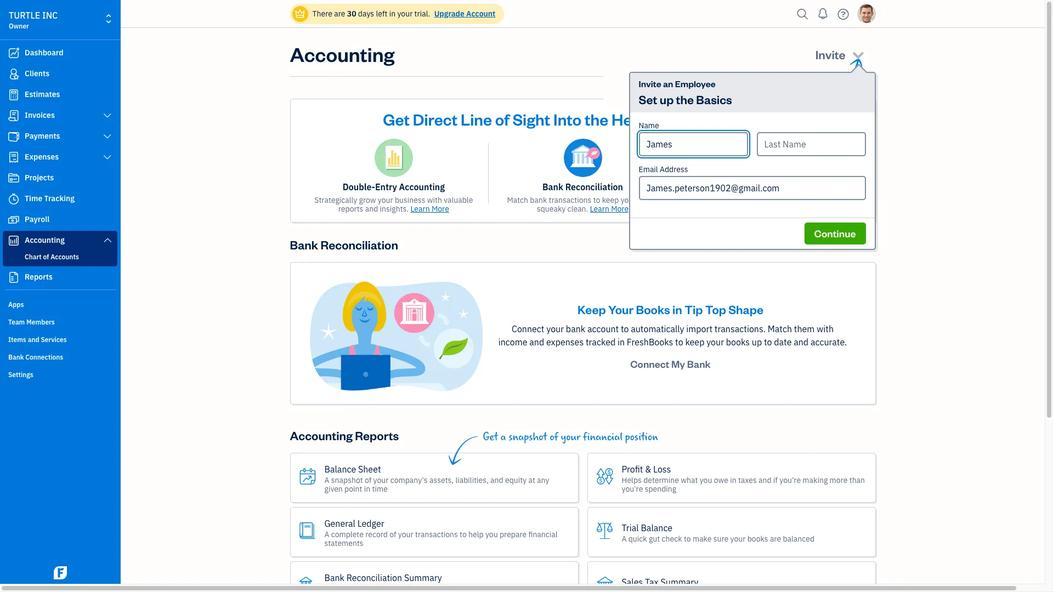 Task type: describe. For each thing, give the bounding box(es) containing it.
into
[[554, 109, 582, 130]]

snapshot inside balance sheet a snapshot of your company's assets, liabilities, and equity at any given point in time
[[331, 476, 363, 486]]

in inside profit & loss helps determine what you owe in taxes and if you're making more than you're spending
[[731, 476, 737, 486]]

up inside connect your bank account to automatically import transactions. match them with income and expenses tracked in freshbooks to keep your books up to date and accurate.
[[753, 337, 763, 348]]

upgrade
[[435, 9, 465, 19]]

date
[[775, 337, 792, 348]]

to inside match bank transactions to keep your books squeaky clean.
[[594, 195, 601, 205]]

tracked
[[586, 337, 616, 348]]

if
[[774, 476, 778, 486]]

company's
[[391, 476, 428, 486]]

search image
[[795, 6, 812, 22]]

more for double-entry accounting
[[432, 204, 450, 214]]

import
[[687, 324, 713, 335]]

assets,
[[430, 476, 454, 486]]

of right a on the bottom left of the page
[[550, 432, 559, 444]]

gut
[[649, 534, 661, 544]]

owe
[[715, 476, 729, 486]]

your inside trial balance a quick gut check to make sure your books are balanced
[[731, 534, 746, 544]]

0 vertical spatial journal
[[696, 182, 727, 193]]

with inside "strategically grow your business with valuable reports and insights."
[[428, 195, 442, 205]]

health
[[612, 109, 660, 130]]

project image
[[7, 173, 20, 184]]

owner
[[9, 22, 29, 30]]

connections
[[25, 354, 63, 362]]

freshbooks image
[[52, 567, 69, 580]]

report image
[[7, 272, 20, 283]]

bank inside connect your bank account to automatically import transactions. match them with income and expenses tracked in freshbooks to keep your books up to date and accurate.
[[566, 324, 586, 335]]

invoice image
[[7, 110, 20, 121]]

making
[[803, 476, 829, 486]]

keep inside match bank transactions to keep your books squeaky clean.
[[603, 195, 619, 205]]

days
[[358, 9, 374, 19]]

in right left
[[390, 9, 396, 19]]

payroll
[[25, 215, 50, 225]]

bank inside main element
[[8, 354, 24, 362]]

your inside general ledger a complete record of your transactions to help you prepare financial statements
[[398, 530, 414, 540]]

&
[[646, 464, 652, 475]]

summary for bank reconciliation summary
[[405, 573, 442, 584]]

settings link
[[3, 367, 117, 383]]

strategically
[[315, 195, 357, 205]]

transactions.
[[715, 324, 766, 335]]

match inside connect your bank account to automatically import transactions. match them with income and expenses tracked in freshbooks to keep your books up to date and accurate.
[[768, 324, 793, 335]]

strategically grow your business with valuable reports and insights.
[[315, 195, 473, 214]]

set
[[639, 92, 658, 107]]

dashboard
[[25, 48, 63, 58]]

connect my bank
[[631, 358, 711, 371]]

make
[[693, 534, 712, 544]]

edit
[[785, 195, 799, 205]]

transactions inside match bank transactions to keep your books squeaky clean.
[[549, 195, 592, 205]]

bank reconciliation image
[[564, 139, 602, 177]]

determine
[[644, 476, 680, 486]]

0 horizontal spatial the
[[585, 109, 609, 130]]

0 vertical spatial reconciliation
[[566, 182, 624, 193]]

loss
[[654, 464, 672, 475]]

0 vertical spatial are
[[334, 9, 346, 19]]

projects
[[25, 173, 54, 183]]

name
[[639, 121, 660, 131]]

bank connections link
[[3, 349, 117, 366]]

valuable
[[444, 195, 473, 205]]

balanced
[[784, 534, 815, 544]]

connect for my
[[631, 358, 670, 371]]

a for balance sheet
[[325, 476, 330, 486]]

0 vertical spatial snapshot
[[509, 432, 548, 444]]

continue
[[815, 227, 857, 240]]

and down them
[[794, 337, 809, 348]]

accounting inside main element
[[25, 235, 65, 245]]

estimates link
[[3, 85, 117, 105]]

0 horizontal spatial you're
[[622, 484, 644, 494]]

there
[[313, 9, 333, 19]]

sales tax summary link
[[588, 562, 876, 593]]

accounting reports
[[290, 428, 399, 444]]

squeaky
[[537, 204, 566, 214]]

and inside main element
[[28, 336, 39, 344]]

position
[[626, 432, 659, 444]]

team
[[8, 318, 25, 327]]

bank connections
[[8, 354, 63, 362]]

0 vertical spatial financial
[[583, 432, 623, 444]]

1 horizontal spatial chart
[[695, 204, 714, 214]]

books inside trial balance a quick gut check to make sure your books are balanced
[[748, 534, 769, 544]]

profit
[[622, 464, 644, 475]]

a for trial balance
[[622, 534, 627, 544]]

bank inside match bank transactions to keep your books squeaky clean.
[[530, 195, 547, 205]]

prepare
[[500, 530, 527, 540]]

chevron large down image for accounting
[[102, 236, 113, 245]]

tracking
[[44, 194, 75, 204]]

income
[[499, 337, 528, 348]]

settings
[[8, 371, 33, 379]]

time
[[25, 194, 42, 204]]

your inside balance sheet a snapshot of your company's assets, liabilities, and equity at any given point in time
[[374, 476, 389, 486]]

the inside 'journal entries and chart of accounts create journal entries and edit accounts in the chart of accounts with'
[[842, 195, 853, 205]]

quick
[[629, 534, 648, 544]]

team members link
[[3, 314, 117, 330]]

chevron large down image for invoices
[[102, 111, 113, 120]]

of right "name"
[[664, 109, 678, 130]]

equity
[[506, 476, 527, 486]]

direct
[[413, 109, 458, 130]]

are inside trial balance a quick gut check to make sure your books are balanced
[[771, 534, 782, 544]]

expenses
[[547, 337, 584, 348]]

books inside match bank transactions to keep your books squeaky clean.
[[638, 195, 659, 205]]

connect my bank button
[[621, 354, 721, 376]]

shape
[[729, 302, 764, 317]]

invite for invite
[[816, 47, 846, 62]]

line
[[461, 109, 492, 130]]

accounting link
[[3, 231, 117, 251]]

of up accounts
[[802, 182, 810, 193]]

clean.
[[568, 204, 589, 214]]

spending
[[645, 484, 677, 494]]

your inside "strategically grow your business with valuable reports and insights."
[[378, 195, 393, 205]]

0 vertical spatial bank reconciliation
[[543, 182, 624, 193]]

payments
[[25, 131, 60, 141]]

insights.
[[380, 204, 409, 214]]

chart inside main element
[[25, 253, 42, 261]]

members
[[26, 318, 55, 327]]

projects link
[[3, 169, 117, 188]]

and right income
[[530, 337, 545, 348]]

more for bank reconciliation
[[612, 204, 629, 214]]

0 horizontal spatial your
[[609, 302, 634, 317]]

summary for sales tax summary
[[661, 577, 699, 588]]

turtle
[[9, 10, 40, 21]]

reports inside main element
[[25, 272, 53, 282]]

and inside "strategically grow your business with valuable reports and insights."
[[365, 204, 378, 214]]

services
[[41, 336, 67, 344]]

journal entries and chart of accounts create journal entries and edit accounts in the chart of accounts with
[[692, 182, 853, 214]]

a
[[501, 432, 506, 444]]

entry
[[375, 182, 397, 193]]

to inside trial balance a quick gut check to make sure your books are balanced
[[684, 534, 691, 544]]

to inside general ledger a complete record of your transactions to help you prepare financial statements
[[460, 530, 467, 540]]

reports link
[[3, 268, 117, 288]]

get for get direct line of sight into the health of your business
[[383, 109, 410, 130]]

go to help image
[[835, 6, 853, 22]]

them
[[795, 324, 815, 335]]

chevron large down image for payments
[[102, 132, 113, 141]]

invite an employee set up the basics
[[639, 78, 733, 107]]

sheet
[[358, 464, 381, 475]]

expenses
[[25, 152, 59, 162]]

profit & loss helps determine what you owe in taxes and if you're making more than you're spending
[[622, 464, 866, 494]]

the inside invite an employee set up the basics
[[677, 92, 694, 107]]

accurate.
[[811, 337, 848, 348]]

trial
[[622, 523, 639, 534]]

First Name text field
[[639, 132, 748, 156]]

tax
[[646, 577, 659, 588]]

taxes
[[739, 476, 757, 486]]

books
[[636, 302, 671, 317]]

0 vertical spatial your
[[681, 109, 715, 130]]

chart image
[[7, 235, 20, 246]]

email address
[[639, 165, 689, 175]]

payment image
[[7, 131, 20, 142]]

0 vertical spatial accounts
[[812, 182, 849, 193]]

payroll link
[[3, 210, 117, 230]]

balance sheet a snapshot of your company's assets, liabilities, and equity at any given point in time
[[325, 464, 550, 494]]

to left date
[[765, 337, 773, 348]]

to right account
[[621, 324, 629, 335]]



Task type: locate. For each thing, give the bounding box(es) containing it.
snapshot right a on the bottom left of the page
[[509, 432, 548, 444]]

connect inside connect my bank button
[[631, 358, 670, 371]]

expenses link
[[3, 148, 117, 167]]

financial left position
[[583, 432, 623, 444]]

0 vertical spatial chevron large down image
[[102, 153, 113, 162]]

accounts down the enter an email address text box
[[725, 204, 757, 214]]

the right into at the right top of the page
[[585, 109, 609, 130]]

in left time
[[364, 484, 371, 494]]

time tracking
[[25, 194, 75, 204]]

chevron large down image inside expenses link
[[102, 153, 113, 162]]

0 horizontal spatial financial
[[529, 530, 558, 540]]

timer image
[[7, 194, 20, 205]]

1 horizontal spatial learn more
[[591, 204, 629, 214]]

1 vertical spatial bank reconciliation
[[290, 237, 399, 253]]

apps
[[8, 301, 24, 309]]

any
[[537, 476, 550, 486]]

in left tip
[[673, 302, 683, 317]]

1 vertical spatial entries
[[744, 195, 769, 205]]

bank reconciliation
[[543, 182, 624, 193], [290, 237, 399, 253]]

0 vertical spatial transactions
[[549, 195, 592, 205]]

bank reconciliation up match bank transactions to keep your books squeaky clean.
[[543, 182, 624, 193]]

financial inside general ledger a complete record of your transactions to help you prepare financial statements
[[529, 530, 558, 540]]

invite button
[[806, 41, 876, 68]]

1 horizontal spatial bank reconciliation
[[543, 182, 624, 193]]

chevron large down image up chart of accounts link at the left top of the page
[[102, 236, 113, 245]]

bank left clean.
[[530, 195, 547, 205]]

0 horizontal spatial bank reconciliation
[[290, 237, 399, 253]]

are
[[334, 9, 346, 19], [771, 534, 782, 544]]

invoices link
[[3, 106, 117, 126]]

learn more for double-entry accounting
[[411, 204, 450, 214]]

1 vertical spatial get
[[483, 432, 498, 444]]

in inside connect your bank account to automatically import transactions. match them with income and expenses tracked in freshbooks to keep your books up to date and accurate.
[[618, 337, 625, 348]]

1 vertical spatial journal
[[717, 195, 743, 205]]

1 learn more from the left
[[411, 204, 450, 214]]

match bank transactions to keep your books squeaky clean.
[[507, 195, 659, 214]]

1 horizontal spatial you
[[700, 476, 713, 486]]

connect for your
[[512, 324, 545, 335]]

crown image
[[295, 8, 306, 19]]

1 vertical spatial match
[[768, 324, 793, 335]]

1 horizontal spatial accounts
[[725, 204, 757, 214]]

1 vertical spatial snapshot
[[331, 476, 363, 486]]

1 horizontal spatial financial
[[583, 432, 623, 444]]

summary down general ledger a complete record of your transactions to help you prepare financial statements
[[405, 573, 442, 584]]

are left balanced
[[771, 534, 782, 544]]

time
[[372, 484, 388, 494]]

2 horizontal spatial accounts
[[812, 182, 849, 193]]

0 horizontal spatial transactions
[[416, 530, 458, 540]]

1 horizontal spatial get
[[483, 432, 498, 444]]

invite for invite an employee set up the basics
[[639, 78, 662, 89]]

2 horizontal spatial the
[[842, 195, 853, 205]]

2 vertical spatial chart
[[25, 253, 42, 261]]

chevron large down image inside invoices link
[[102, 111, 113, 120]]

reconciliation up match bank transactions to keep your books squeaky clean.
[[566, 182, 624, 193]]

0 horizontal spatial chart
[[25, 253, 42, 261]]

you inside profit & loss helps determine what you owe in taxes and if you're making more than you're spending
[[700, 476, 713, 486]]

1 chevron large down image from the top
[[102, 153, 113, 162]]

2 chevron large down image from the top
[[102, 236, 113, 245]]

0 horizontal spatial bank
[[530, 195, 547, 205]]

to left help at the left bottom of the page
[[460, 530, 467, 540]]

chart of accounts link
[[5, 251, 115, 264]]

chevron large down image up "payments" "link"
[[102, 111, 113, 120]]

chevron large down image up expenses link
[[102, 132, 113, 141]]

chart of accounts
[[25, 253, 79, 261]]

0 horizontal spatial you
[[486, 530, 498, 540]]

with inside 'journal entries and chart of accounts create journal entries and edit accounts in the chart of accounts with'
[[758, 204, 773, 214]]

1 vertical spatial are
[[771, 534, 782, 544]]

to right clean.
[[594, 195, 601, 205]]

close image
[[856, 106, 869, 119]]

items and services
[[8, 336, 67, 344]]

0 vertical spatial the
[[677, 92, 694, 107]]

automatically
[[631, 324, 685, 335]]

books down transactions.
[[727, 337, 750, 348]]

what
[[681, 476, 698, 486]]

your up account
[[609, 302, 634, 317]]

bank reconciliation down reports
[[290, 237, 399, 253]]

tip
[[685, 302, 703, 317]]

books
[[638, 195, 659, 205], [727, 337, 750, 348], [748, 534, 769, 544]]

chevron large down image inside accounting link
[[102, 236, 113, 245]]

general ledger a complete record of your transactions to help you prepare financial statements
[[325, 519, 558, 549]]

0 horizontal spatial with
[[428, 195, 442, 205]]

accounts
[[800, 195, 832, 205]]

main element
[[0, 0, 148, 585]]

financial
[[583, 432, 623, 444], [529, 530, 558, 540]]

double-entry accounting
[[343, 182, 445, 193]]

up down an
[[660, 92, 674, 107]]

balance
[[325, 464, 356, 475], [641, 523, 673, 534]]

in inside balance sheet a snapshot of your company's assets, liabilities, and equity at any given point in time
[[364, 484, 371, 494]]

0 horizontal spatial get
[[383, 109, 410, 130]]

sure
[[714, 534, 729, 544]]

1 more from the left
[[432, 204, 450, 214]]

1 vertical spatial chevron large down image
[[102, 132, 113, 141]]

freshbooks
[[627, 337, 674, 348]]

chevron large down image for expenses
[[102, 153, 113, 162]]

notifications image
[[815, 3, 832, 25]]

keep
[[578, 302, 606, 317]]

1 chevron large down image from the top
[[102, 111, 113, 120]]

summary inside 'link'
[[661, 577, 699, 588]]

0 vertical spatial get
[[383, 109, 410, 130]]

0 horizontal spatial invite
[[639, 78, 662, 89]]

team members
[[8, 318, 55, 327]]

invite up set
[[639, 78, 662, 89]]

clients link
[[3, 64, 117, 84]]

an
[[664, 78, 674, 89]]

entries left edit
[[744, 195, 769, 205]]

learn right clean.
[[591, 204, 610, 214]]

balance up "gut"
[[641, 523, 673, 534]]

chevron large down image up projects 'link'
[[102, 153, 113, 162]]

1 horizontal spatial you're
[[780, 476, 802, 486]]

reconciliation down record
[[347, 573, 402, 584]]

you're down profit
[[622, 484, 644, 494]]

1 horizontal spatial transactions
[[549, 195, 592, 205]]

journal entries and chart of accounts image
[[753, 139, 792, 177]]

learn for entry
[[411, 204, 430, 214]]

0 vertical spatial balance
[[325, 464, 356, 475]]

1 horizontal spatial are
[[771, 534, 782, 544]]

1 vertical spatial financial
[[529, 530, 558, 540]]

point
[[345, 484, 363, 494]]

2 more from the left
[[612, 204, 629, 214]]

0 vertical spatial keep
[[603, 195, 619, 205]]

financial right the prepare on the bottom of the page
[[529, 530, 558, 540]]

more
[[830, 476, 848, 486]]

0 horizontal spatial keep
[[603, 195, 619, 205]]

1 horizontal spatial snapshot
[[509, 432, 548, 444]]

more right clean.
[[612, 204, 629, 214]]

bank up squeaky
[[543, 182, 564, 193]]

match
[[507, 195, 529, 205], [768, 324, 793, 335]]

double-entry accounting image
[[375, 139, 413, 177]]

books down email
[[638, 195, 659, 205]]

entries
[[729, 182, 758, 193], [744, 195, 769, 205]]

your inside match bank transactions to keep your books squeaky clean.
[[621, 195, 636, 205]]

0 horizontal spatial learn more
[[411, 204, 450, 214]]

invite left chevrondown icon
[[816, 47, 846, 62]]

double-
[[343, 182, 375, 193]]

chart up edit
[[777, 182, 799, 193]]

and down journal entries and chart of accounts image
[[760, 182, 775, 193]]

get left a on the bottom left of the page
[[483, 432, 498, 444]]

and left edit
[[771, 195, 783, 205]]

2 chevron large down image from the top
[[102, 132, 113, 141]]

account
[[467, 9, 496, 19]]

0 vertical spatial invite
[[816, 47, 846, 62]]

keep your books in tip top shape
[[578, 302, 764, 317]]

2 learn more from the left
[[591, 204, 629, 214]]

apps link
[[3, 296, 117, 313]]

0 horizontal spatial more
[[432, 204, 450, 214]]

1 horizontal spatial balance
[[641, 523, 673, 534]]

bank down items
[[8, 354, 24, 362]]

0 horizontal spatial connect
[[512, 324, 545, 335]]

and left equity
[[491, 476, 504, 486]]

accounts down accounting link
[[51, 253, 79, 261]]

you're right if at the right bottom of the page
[[780, 476, 802, 486]]

0 vertical spatial entries
[[729, 182, 758, 193]]

of right the line
[[496, 109, 510, 130]]

connect
[[512, 324, 545, 335], [631, 358, 670, 371]]

transactions down bank reconciliation "image"
[[549, 195, 592, 205]]

of inside balance sheet a snapshot of your company's assets, liabilities, and equity at any given point in time
[[365, 476, 372, 486]]

1 horizontal spatial your
[[681, 109, 715, 130]]

in right tracked on the bottom of the page
[[618, 337, 625, 348]]

match inside match bank transactions to keep your books squeaky clean.
[[507, 195, 529, 205]]

balance inside trial balance a quick gut check to make sure your books are balanced
[[641, 523, 673, 534]]

than
[[850, 476, 866, 486]]

are left 30
[[334, 9, 346, 19]]

learn more right "insights."
[[411, 204, 450, 214]]

learn more for bank reconciliation
[[591, 204, 629, 214]]

a left 'point'
[[325, 476, 330, 486]]

1 horizontal spatial invite
[[816, 47, 846, 62]]

bank down strategically
[[290, 237, 318, 253]]

bank right my
[[688, 358, 711, 371]]

1 horizontal spatial learn
[[591, 204, 610, 214]]

2 vertical spatial accounts
[[51, 253, 79, 261]]

with left valuable
[[428, 195, 442, 205]]

in
[[390, 9, 396, 19], [833, 195, 840, 205], [673, 302, 683, 317], [618, 337, 625, 348], [731, 476, 737, 486], [364, 484, 371, 494]]

0 vertical spatial up
[[660, 92, 674, 107]]

snapshot
[[509, 432, 548, 444], [331, 476, 363, 486]]

learn right "insights."
[[411, 204, 430, 214]]

transactions left help at the left bottom of the page
[[416, 530, 458, 540]]

1 vertical spatial connect
[[631, 358, 670, 371]]

account
[[588, 324, 619, 335]]

books inside connect your bank account to automatically import transactions. match them with income and expenses tracked in freshbooks to keep your books up to date and accurate.
[[727, 337, 750, 348]]

the right accounts
[[842, 195, 853, 205]]

1 horizontal spatial keep
[[686, 337, 705, 348]]

match left squeaky
[[507, 195, 529, 205]]

1 vertical spatial bank
[[566, 324, 586, 335]]

keep right clean.
[[603, 195, 619, 205]]

0 horizontal spatial balance
[[325, 464, 356, 475]]

more right business
[[432, 204, 450, 214]]

1 vertical spatial you
[[486, 530, 498, 540]]

Last Name text field
[[757, 132, 867, 156]]

0 horizontal spatial reports
[[25, 272, 53, 282]]

1 vertical spatial the
[[585, 109, 609, 130]]

you right help at the left bottom of the page
[[486, 530, 498, 540]]

1 horizontal spatial reports
[[355, 428, 399, 444]]

chart
[[777, 182, 799, 193], [695, 204, 714, 214], [25, 253, 42, 261]]

balance inside balance sheet a snapshot of your company's assets, liabilities, and equity at any given point in time
[[325, 464, 356, 475]]

invite inside dropdown button
[[816, 47, 846, 62]]

of inside general ledger a complete record of your transactions to help you prepare financial statements
[[390, 530, 397, 540]]

with up accurate.
[[817, 324, 834, 335]]

of right record
[[390, 530, 397, 540]]

a inside trial balance a quick gut check to make sure your books are balanced
[[622, 534, 627, 544]]

connect your bank account to begin matching your bank transactions image
[[308, 281, 484, 393]]

transactions inside general ledger a complete record of your transactions to help you prepare financial statements
[[416, 530, 458, 540]]

bank up the expenses
[[566, 324, 586, 335]]

0 vertical spatial chevron large down image
[[102, 111, 113, 120]]

to left the make
[[684, 534, 691, 544]]

money image
[[7, 215, 20, 226]]

and inside balance sheet a snapshot of your company's assets, liabilities, and equity at any given point in time
[[491, 476, 504, 486]]

1 vertical spatial reconciliation
[[321, 237, 399, 253]]

check
[[662, 534, 683, 544]]

snapshot down sheet
[[331, 476, 363, 486]]

entries down journal entries and chart of accounts image
[[729, 182, 758, 193]]

a down trial
[[622, 534, 627, 544]]

1 vertical spatial books
[[727, 337, 750, 348]]

keep
[[603, 195, 619, 205], [686, 337, 705, 348]]

and right reports
[[365, 204, 378, 214]]

0 horizontal spatial snapshot
[[331, 476, 363, 486]]

expense image
[[7, 152, 20, 163]]

2 horizontal spatial chart
[[777, 182, 799, 193]]

you're
[[780, 476, 802, 486], [622, 484, 644, 494]]

at
[[529, 476, 536, 486]]

0 vertical spatial reports
[[25, 272, 53, 282]]

up inside invite an employee set up the basics
[[660, 92, 674, 107]]

in inside 'journal entries and chart of accounts create journal entries and edit accounts in the chart of accounts with'
[[833, 195, 840, 205]]

1 learn from the left
[[411, 204, 430, 214]]

bank down statements
[[325, 573, 345, 584]]

1 horizontal spatial with
[[758, 204, 773, 214]]

of down sheet
[[365, 476, 372, 486]]

1 vertical spatial your
[[609, 302, 634, 317]]

to up my
[[676, 337, 684, 348]]

1 vertical spatial accounts
[[725, 204, 757, 214]]

2 learn from the left
[[591, 204, 610, 214]]

accounting
[[290, 41, 395, 67], [399, 182, 445, 193], [25, 235, 65, 245], [290, 428, 353, 444]]

2 vertical spatial reconciliation
[[347, 573, 402, 584]]

top
[[706, 302, 727, 317]]

1 horizontal spatial bank
[[566, 324, 586, 335]]

reconciliation
[[566, 182, 624, 193], [321, 237, 399, 253], [347, 573, 402, 584]]

0 vertical spatial books
[[638, 195, 659, 205]]

learn more right clean.
[[591, 204, 629, 214]]

you inside general ledger a complete record of your transactions to help you prepare financial statements
[[486, 530, 498, 540]]

1 horizontal spatial the
[[677, 92, 694, 107]]

chevrondown image
[[851, 47, 867, 62]]

1 vertical spatial reports
[[355, 428, 399, 444]]

0 horizontal spatial summary
[[405, 573, 442, 584]]

more
[[432, 204, 450, 214], [612, 204, 629, 214]]

sales
[[622, 577, 644, 588]]

estimate image
[[7, 89, 20, 100]]

connect inside connect your bank account to automatically import transactions. match them with income and expenses tracked in freshbooks to keep your books up to date and accurate.
[[512, 324, 545, 335]]

0 vertical spatial match
[[507, 195, 529, 205]]

of down accounting link
[[43, 253, 49, 261]]

of inside main element
[[43, 253, 49, 261]]

trial.
[[415, 9, 431, 19]]

2 horizontal spatial with
[[817, 324, 834, 335]]

1 horizontal spatial connect
[[631, 358, 670, 371]]

with down the enter an email address text box
[[758, 204, 773, 214]]

basics
[[697, 92, 733, 107]]

trial balance a quick gut check to make sure your books are balanced
[[622, 523, 815, 544]]

0 horizontal spatial accounts
[[51, 253, 79, 261]]

bank reconciliation summary link
[[290, 562, 579, 593]]

get left direct in the left top of the page
[[383, 109, 410, 130]]

reports down chart of accounts at left
[[25, 272, 53, 282]]

1 vertical spatial up
[[753, 337, 763, 348]]

record
[[366, 530, 388, 540]]

1 vertical spatial chart
[[695, 204, 714, 214]]

and right items
[[28, 336, 39, 344]]

there are 30 days left in your trial. upgrade account
[[313, 9, 496, 19]]

learn for reconciliation
[[591, 204, 610, 214]]

keep inside connect your bank account to automatically import transactions. match them with income and expenses tracked in freshbooks to keep your books up to date and accurate.
[[686, 337, 705, 348]]

keep down import
[[686, 337, 705, 348]]

reports up sheet
[[355, 428, 399, 444]]

connect down freshbooks
[[631, 358, 670, 371]]

address
[[660, 165, 689, 175]]

balance up given
[[325, 464, 356, 475]]

reconciliation down reports
[[321, 237, 399, 253]]

1 vertical spatial invite
[[639, 78, 662, 89]]

and left if at the right bottom of the page
[[759, 476, 772, 486]]

invoices
[[25, 110, 55, 120]]

chevron large down image
[[102, 111, 113, 120], [102, 132, 113, 141]]

1 vertical spatial transactions
[[416, 530, 458, 540]]

1 vertical spatial balance
[[641, 523, 673, 534]]

client image
[[7, 69, 20, 80]]

the down employee
[[677, 92, 694, 107]]

up down transactions.
[[753, 337, 763, 348]]

dashboard image
[[7, 48, 20, 59]]

1 vertical spatial chevron large down image
[[102, 236, 113, 245]]

accounts
[[812, 182, 849, 193], [725, 204, 757, 214], [51, 253, 79, 261]]

your up first name "text box"
[[681, 109, 715, 130]]

chart down the enter an email address text box
[[695, 204, 714, 214]]

help
[[469, 530, 484, 540]]

you
[[700, 476, 713, 486], [486, 530, 498, 540]]

with inside connect your bank account to automatically import transactions. match them with income and expenses tracked in freshbooks to keep your books up to date and accurate.
[[817, 324, 834, 335]]

ledger
[[358, 519, 385, 530]]

journal right create on the right of the page
[[717, 195, 743, 205]]

complete
[[331, 530, 364, 540]]

and
[[760, 182, 775, 193], [771, 195, 783, 205], [365, 204, 378, 214], [28, 336, 39, 344], [530, 337, 545, 348], [794, 337, 809, 348], [491, 476, 504, 486], [759, 476, 772, 486]]

books right sure
[[748, 534, 769, 544]]

up
[[660, 92, 674, 107], [753, 337, 763, 348]]

0 vertical spatial you
[[700, 476, 713, 486]]

1 vertical spatial keep
[[686, 337, 705, 348]]

chevron large down image
[[102, 153, 113, 162], [102, 236, 113, 245]]

2 vertical spatial the
[[842, 195, 853, 205]]

in right accounts
[[833, 195, 840, 205]]

helps
[[622, 476, 642, 486]]

accounts up accounts
[[812, 182, 849, 193]]

a for general ledger
[[325, 530, 330, 540]]

accounts inside main element
[[51, 253, 79, 261]]

1 horizontal spatial summary
[[661, 577, 699, 588]]

get for get a snapshot of your financial position
[[483, 432, 498, 444]]

and inside profit & loss helps determine what you owe in taxes and if you're making more than you're spending
[[759, 476, 772, 486]]

bank
[[543, 182, 564, 193], [290, 237, 318, 253], [8, 354, 24, 362], [688, 358, 711, 371], [325, 573, 345, 584]]

journal
[[696, 182, 727, 193], [717, 195, 743, 205]]

bank inside button
[[688, 358, 711, 371]]

0 vertical spatial chart
[[777, 182, 799, 193]]

match up date
[[768, 324, 793, 335]]

a inside balance sheet a snapshot of your company's assets, liabilities, and equity at any given point in time
[[325, 476, 330, 486]]

a inside general ledger a complete record of your transactions to help you prepare financial statements
[[325, 530, 330, 540]]

connect up income
[[512, 324, 545, 335]]

summary right tax
[[661, 577, 699, 588]]

you left owe
[[700, 476, 713, 486]]

1 horizontal spatial match
[[768, 324, 793, 335]]

0 horizontal spatial learn
[[411, 204, 430, 214]]

0 vertical spatial connect
[[512, 324, 545, 335]]

get a snapshot of your financial position
[[483, 432, 659, 444]]

Enter an email address text field
[[639, 176, 867, 200]]

chart down accounting link
[[25, 253, 42, 261]]

create
[[692, 195, 715, 205]]

invite inside invite an employee set up the basics
[[639, 78, 662, 89]]

connect your bank account to automatically import transactions. match them with income and expenses tracked in freshbooks to keep your books up to date and accurate.
[[499, 324, 848, 348]]

the
[[677, 92, 694, 107], [585, 109, 609, 130], [842, 195, 853, 205]]

of right create on the right of the page
[[716, 204, 723, 214]]



Task type: vqa. For each thing, say whether or not it's contained in the screenshot.
middle chevron large down image
yes



